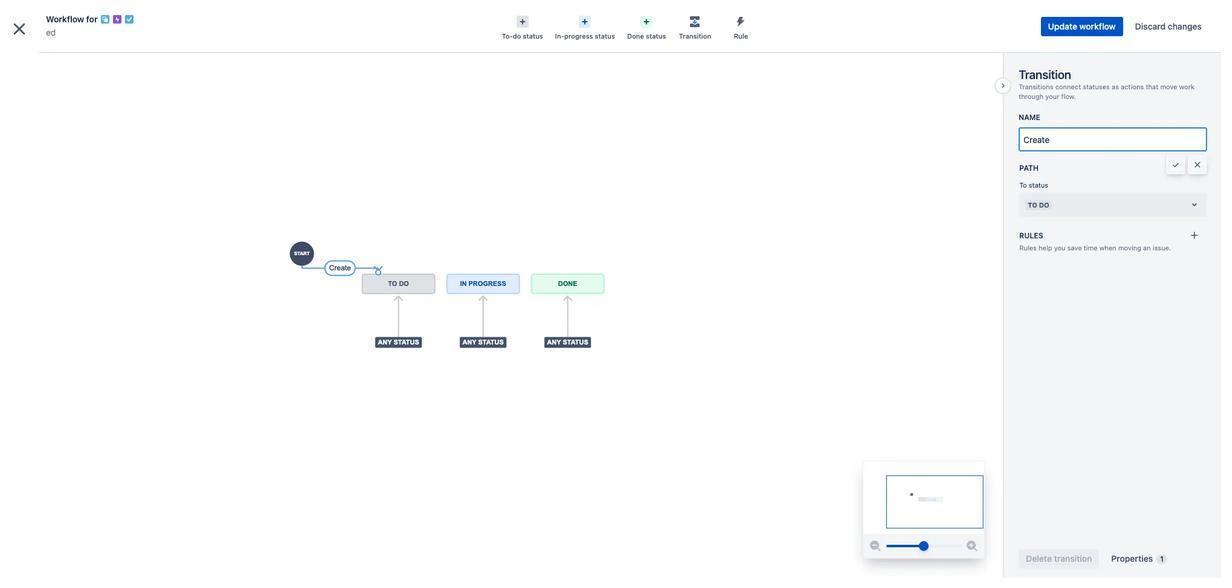 Task type: vqa. For each thing, say whether or not it's contained in the screenshot.
Primary "Element"
yes



Task type: locate. For each thing, give the bounding box(es) containing it.
0 vertical spatial transition
[[679, 32, 711, 40]]

0 vertical spatial ed
[[46, 27, 56, 37]]

flow.
[[1061, 92, 1076, 100]]

transition left rule at the top right
[[679, 32, 711, 40]]

actions
[[1121, 83, 1144, 91]]

transition up "transitions"
[[1019, 68, 1071, 82]]

status right the 'do'
[[523, 32, 543, 40]]

1 vertical spatial rules
[[1019, 244, 1037, 252]]

Search field
[[992, 7, 1112, 26]]

issue.
[[1153, 244, 1171, 252]]

do
[[1039, 201, 1049, 209]]

discard
[[1135, 21, 1166, 31]]

open image
[[1187, 198, 1202, 212]]

update workflow
[[1048, 21, 1116, 31]]

transition inside transition transitions connect statuses as actions that move work through your flow.
[[1019, 68, 1071, 82]]

jira software image
[[31, 9, 113, 24], [31, 9, 113, 24]]

2 rules from the top
[[1019, 244, 1037, 252]]

to left 'do'
[[1028, 201, 1037, 209]]

1 vertical spatial transition
[[1019, 68, 1071, 82]]

to-
[[502, 32, 513, 40]]

for
[[86, 14, 98, 24]]

none field inside transition dialog
[[1020, 129, 1206, 151]]

transition transitions connect statuses as actions that move work through your flow.
[[1019, 68, 1194, 100]]

transitions
[[1019, 83, 1053, 91]]

ed
[[46, 27, 56, 37], [36, 53, 46, 63]]

status
[[523, 32, 543, 40], [595, 32, 615, 40], [646, 32, 666, 40], [1029, 181, 1048, 189]]

status right progress
[[595, 32, 615, 40]]

to down path
[[1019, 181, 1027, 189]]

0 horizontal spatial to
[[1019, 181, 1027, 189]]

transition for transition
[[679, 32, 711, 40]]

rules up "help" on the top right of page
[[1019, 231, 1043, 241]]

update
[[1048, 21, 1077, 31]]

as
[[1112, 83, 1119, 91]]

add rule image
[[1190, 231, 1199, 241]]

to for to do
[[1028, 201, 1037, 209]]

rules left "help" on the top right of page
[[1019, 244, 1037, 252]]

rules for rules
[[1019, 231, 1043, 241]]

group
[[5, 221, 140, 287], [5, 221, 140, 254], [5, 254, 140, 287]]

do
[[513, 32, 521, 40]]

an
[[1143, 244, 1151, 252]]

transition
[[679, 32, 711, 40], [1019, 68, 1071, 82]]

name
[[1019, 113, 1040, 122]]

0 horizontal spatial transition
[[679, 32, 711, 40]]

status inside popup button
[[595, 32, 615, 40]]

done status
[[627, 32, 666, 40]]

rules help you save time when moving an issue.
[[1019, 244, 1171, 252]]

ed down ed link
[[36, 53, 46, 63]]

status right done
[[646, 32, 666, 40]]

transition inside popup button
[[679, 32, 711, 40]]

close workflow editor image
[[10, 19, 29, 39]]

through
[[1019, 92, 1044, 100]]

1 horizontal spatial to
[[1028, 201, 1037, 209]]

0 vertical spatial rules
[[1019, 231, 1043, 241]]

zoom in image
[[965, 540, 980, 554]]

to for to status
[[1019, 181, 1027, 189]]

your
[[1045, 92, 1059, 100]]

moving
[[1118, 244, 1141, 252]]

0 vertical spatial to
[[1019, 181, 1027, 189]]

that
[[1146, 83, 1158, 91]]

confirm image
[[1171, 160, 1181, 170]]

to
[[1019, 181, 1027, 189], [1028, 201, 1037, 209]]

you
[[1054, 244, 1066, 252]]

in-progress status
[[555, 32, 615, 40]]

update workflow button
[[1041, 17, 1123, 36]]

rules for rules help you save time when moving an issue.
[[1019, 244, 1037, 252]]

None field
[[1020, 129, 1206, 151]]

rules
[[1019, 231, 1043, 241], [1019, 244, 1037, 252]]

status inside popup button
[[523, 32, 543, 40]]

1
[[1160, 555, 1164, 564]]

to do
[[1028, 201, 1049, 209]]

1 vertical spatial to
[[1028, 201, 1037, 209]]

1 rules from the top
[[1019, 231, 1043, 241]]

done status button
[[621, 12, 672, 41]]

1 horizontal spatial transition
[[1019, 68, 1071, 82]]

ed down workflow
[[46, 27, 56, 37]]

status inside popup button
[[646, 32, 666, 40]]

to-do status
[[502, 32, 543, 40]]

create banner
[[0, 0, 1221, 34]]

transition for transition transitions connect statuses as actions that move work through your flow.
[[1019, 68, 1071, 82]]

path
[[1019, 164, 1039, 173]]



Task type: describe. For each thing, give the bounding box(es) containing it.
in-
[[555, 32, 564, 40]]

done
[[627, 32, 644, 40]]

rule button
[[718, 12, 764, 41]]

primary element
[[7, 0, 992, 34]]

cancel image
[[1193, 160, 1202, 170]]

create
[[488, 11, 515, 21]]

time
[[1084, 244, 1098, 252]]

progress
[[564, 32, 593, 40]]

rule
[[734, 32, 748, 40]]

in-progress status button
[[549, 12, 621, 41]]

transition dialog
[[0, 0, 1221, 579]]

workflow for
[[46, 14, 98, 24]]

to-do status button
[[496, 12, 549, 41]]

transition button
[[672, 12, 718, 41]]

properties
[[1111, 554, 1153, 564]]

when
[[1100, 244, 1116, 252]]

workflow
[[46, 14, 84, 24]]

Zoom level range field
[[886, 535, 961, 559]]

workflow
[[1080, 21, 1116, 31]]

you're in the workflow viewfinder, use the arrow keys to move it element
[[864, 462, 984, 535]]

discard changes button
[[1128, 17, 1209, 36]]

statuses
[[1083, 83, 1110, 91]]

connect
[[1055, 83, 1081, 91]]

changes
[[1168, 21, 1202, 31]]

to status
[[1019, 181, 1048, 189]]

zoom out image
[[868, 540, 883, 554]]

create button
[[481, 7, 522, 26]]

save
[[1067, 244, 1082, 252]]

ed inside transition dialog
[[46, 27, 56, 37]]

work
[[1179, 83, 1194, 91]]

ed link
[[46, 25, 56, 40]]

discard changes
[[1135, 21, 1202, 31]]

move
[[1160, 83, 1177, 91]]

status down path
[[1029, 181, 1048, 189]]

help
[[1039, 244, 1052, 252]]

1 vertical spatial ed
[[36, 53, 46, 63]]



